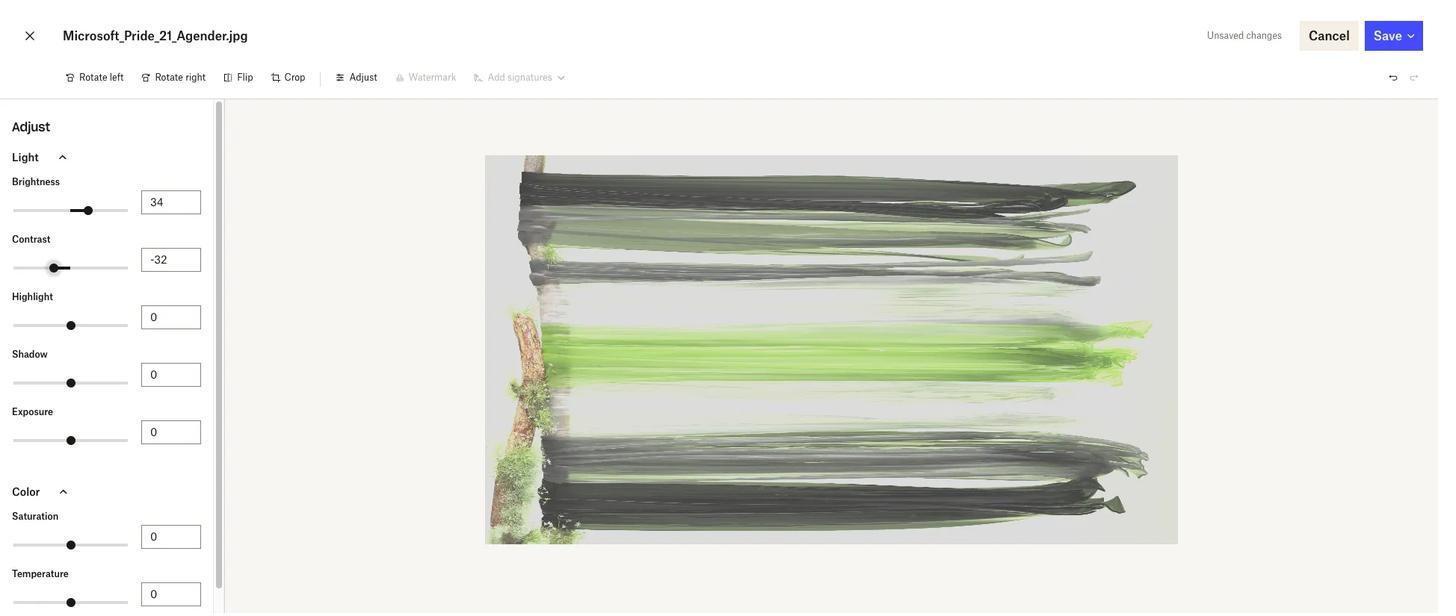 Task type: describe. For each thing, give the bounding box(es) containing it.
Saturation range field
[[13, 544, 128, 547]]

flip button
[[215, 66, 262, 90]]

Saturation number field
[[150, 529, 192, 546]]

Exposure number field
[[150, 425, 192, 441]]

saturation
[[12, 511, 59, 523]]

Shadow range field
[[13, 382, 128, 385]]

highlight
[[12, 292, 53, 303]]

unsaved changes
[[1208, 30, 1282, 41]]

save button
[[1365, 21, 1424, 51]]

Contrast range field
[[13, 267, 128, 270]]

changes
[[1247, 30, 1282, 41]]

left
[[110, 72, 124, 83]]

save
[[1374, 28, 1403, 43]]

Shadow number field
[[150, 367, 192, 384]]

rotate right button
[[133, 66, 215, 90]]

color
[[12, 486, 40, 498]]

rotate left
[[79, 72, 124, 83]]

adjust button
[[327, 66, 386, 90]]

rotate for rotate left
[[79, 72, 107, 83]]

right
[[186, 72, 206, 83]]

microsoft_pride_21_agender.jpg
[[63, 28, 248, 43]]

exposure
[[12, 407, 53, 418]]

Temperature number field
[[150, 587, 192, 603]]

Brightness range field
[[13, 209, 128, 212]]

light button
[[0, 140, 213, 175]]



Task type: locate. For each thing, give the bounding box(es) containing it.
Exposure range field
[[13, 440, 128, 443]]

unsaved
[[1208, 30, 1244, 41]]

rotate left the left
[[79, 72, 107, 83]]

flip
[[237, 72, 253, 83]]

Highlight number field
[[150, 310, 192, 326]]

rotate
[[79, 72, 107, 83], [155, 72, 183, 83]]

rotate left 'right'
[[155, 72, 183, 83]]

close image
[[21, 24, 39, 48]]

1 rotate from the left
[[79, 72, 107, 83]]

1 vertical spatial adjust
[[12, 120, 50, 135]]

Temperature range field
[[13, 602, 128, 605]]

brightness
[[12, 176, 60, 188]]

rotate for rotate right
[[155, 72, 183, 83]]

crop
[[285, 72, 305, 83]]

Contrast number field
[[150, 252, 192, 268]]

cancel button
[[1300, 21, 1359, 51]]

crop button
[[262, 66, 314, 90]]

temperature
[[12, 569, 69, 580]]

adjust
[[349, 72, 377, 83], [12, 120, 50, 135]]

1 horizontal spatial adjust
[[349, 72, 377, 83]]

adjust right crop
[[349, 72, 377, 83]]

2 rotate from the left
[[155, 72, 183, 83]]

adjust inside adjust button
[[349, 72, 377, 83]]

contrast
[[12, 234, 50, 245]]

0 vertical spatial adjust
[[349, 72, 377, 83]]

adjust up the light
[[12, 120, 50, 135]]

0 horizontal spatial rotate
[[79, 72, 107, 83]]

color button
[[0, 475, 213, 510]]

0 horizontal spatial adjust
[[12, 120, 50, 135]]

rotate right
[[155, 72, 206, 83]]

cancel
[[1309, 28, 1350, 43]]

light
[[12, 151, 39, 163]]

shadow
[[12, 349, 48, 360]]

Brightness number field
[[150, 194, 192, 211]]

1 horizontal spatial rotate
[[155, 72, 183, 83]]

None field
[[0, 0, 115, 16]]

rotate left button
[[57, 66, 133, 90]]

Highlight range field
[[13, 324, 128, 327]]



Task type: vqa. For each thing, say whether or not it's contained in the screenshot.
October
no



